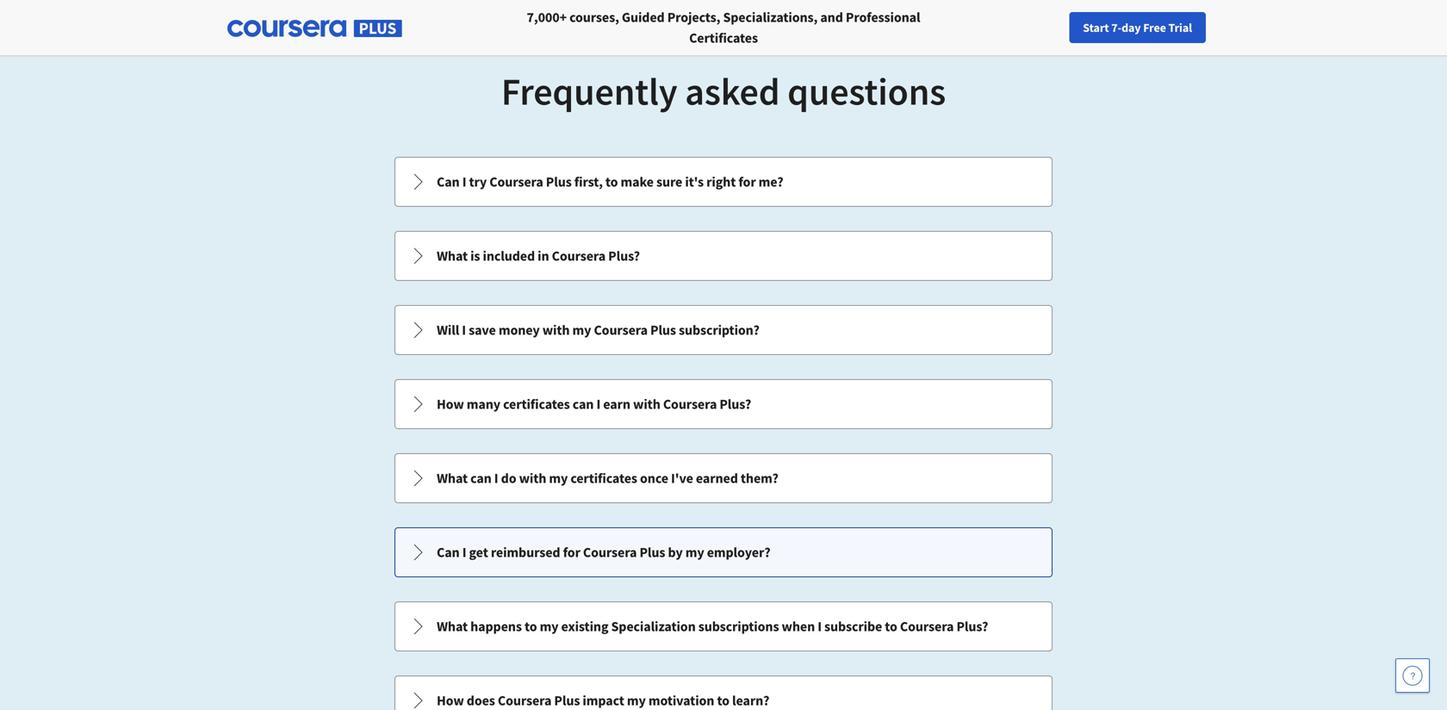 Task type: vqa. For each thing, say whether or not it's contained in the screenshot.
middle with
yes



Task type: locate. For each thing, give the bounding box(es) containing it.
try
[[469, 173, 487, 190]]

coursera right does
[[498, 692, 552, 709]]

how for how does coursera plus impact my motivation to learn?
[[437, 692, 464, 709]]

plus?
[[609, 247, 640, 265], [720, 396, 752, 413], [957, 618, 989, 635]]

7,000+
[[527, 9, 567, 26]]

subscriptions
[[699, 618, 779, 635]]

motivation
[[649, 692, 715, 709]]

specialization
[[611, 618, 696, 635]]

plus left by on the left bottom of page
[[640, 544, 666, 561]]

what can i do with my certificates once i've earned them? button
[[396, 454, 1052, 502]]

career
[[1155, 20, 1188, 35]]

0 horizontal spatial for
[[563, 544, 581, 561]]

to
[[606, 173, 618, 190], [525, 618, 537, 635], [885, 618, 898, 635], [717, 692, 730, 709]]

0 horizontal spatial can
[[471, 470, 492, 487]]

first,
[[575, 173, 603, 190]]

plus left the first,
[[546, 173, 572, 190]]

0 vertical spatial what
[[437, 247, 468, 265]]

my right the do
[[549, 470, 568, 487]]

1 can from the top
[[437, 173, 460, 190]]

with
[[543, 321, 570, 339], [633, 396, 661, 413], [519, 470, 547, 487]]

coursera right in
[[552, 247, 606, 265]]

can
[[437, 173, 460, 190], [437, 544, 460, 561]]

to left the learn?
[[717, 692, 730, 709]]

my inside can i get reimbursed for coursera plus by my employer? dropdown button
[[686, 544, 705, 561]]

happens
[[471, 618, 522, 635]]

1 vertical spatial can
[[437, 544, 460, 561]]

1 vertical spatial can
[[471, 470, 492, 487]]

can for can i try coursera plus first, to make sure it's right for me?
[[437, 173, 460, 190]]

plus
[[546, 173, 572, 190], [651, 321, 676, 339], [640, 544, 666, 561], [554, 692, 580, 709]]

coursera left by on the left bottom of page
[[583, 544, 637, 561]]

for inside dropdown button
[[563, 544, 581, 561]]

day
[[1122, 20, 1141, 35]]

my inside will i save money with my coursera plus subscription? dropdown button
[[573, 321, 591, 339]]

0 horizontal spatial certificates
[[503, 396, 570, 413]]

0 vertical spatial for
[[739, 173, 756, 190]]

2 can from the top
[[437, 544, 460, 561]]

can left the get
[[437, 544, 460, 561]]

can left try
[[437, 173, 460, 190]]

questions
[[788, 67, 946, 115]]

certificates
[[503, 396, 570, 413], [571, 470, 638, 487]]

i inside dropdown button
[[462, 544, 467, 561]]

what for what happens to my existing specialization subscriptions when i subscribe to coursera plus?
[[437, 618, 468, 635]]

2 how from the top
[[437, 692, 464, 709]]

my inside how does coursera plus impact my motivation to learn? dropdown button
[[627, 692, 646, 709]]

professional
[[846, 9, 921, 26]]

earned
[[696, 470, 738, 487]]

what left the do
[[437, 470, 468, 487]]

what left is
[[437, 247, 468, 265]]

subscription?
[[679, 321, 760, 339]]

my for motivation
[[627, 692, 646, 709]]

None search field
[[237, 11, 651, 45]]

1 vertical spatial what
[[437, 470, 468, 487]]

0 horizontal spatial plus?
[[609, 247, 640, 265]]

list
[[393, 155, 1055, 710]]

my right money
[[573, 321, 591, 339]]

start
[[1083, 20, 1110, 35]]

coursera
[[490, 173, 543, 190], [552, 247, 606, 265], [594, 321, 648, 339], [663, 396, 717, 413], [583, 544, 637, 561], [900, 618, 954, 635], [498, 692, 552, 709]]

can
[[573, 396, 594, 413], [471, 470, 492, 487]]

1 vertical spatial how
[[437, 692, 464, 709]]

certificates
[[689, 29, 758, 47]]

how left the many
[[437, 396, 464, 413]]

coursera plus image
[[227, 20, 402, 37]]

0 vertical spatial can
[[573, 396, 594, 413]]

it's
[[685, 173, 704, 190]]

find your new career
[[1080, 20, 1188, 35]]

1 horizontal spatial can
[[573, 396, 594, 413]]

0 vertical spatial with
[[543, 321, 570, 339]]

1 vertical spatial certificates
[[571, 470, 638, 487]]

i left the get
[[462, 544, 467, 561]]

3 what from the top
[[437, 618, 468, 635]]

my right by on the left bottom of page
[[686, 544, 705, 561]]

with right earn
[[633, 396, 661, 413]]

what for what can i do with my certificates once i've earned them?
[[437, 470, 468, 487]]

my
[[573, 321, 591, 339], [549, 470, 568, 487], [686, 544, 705, 561], [540, 618, 559, 635], [627, 692, 646, 709]]

free
[[1144, 20, 1167, 35]]

how does coursera plus impact my motivation to learn?
[[437, 692, 770, 709]]

when
[[782, 618, 815, 635]]

1 what from the top
[[437, 247, 468, 265]]

i right when
[[818, 618, 822, 635]]

0 vertical spatial can
[[437, 173, 460, 190]]

1 vertical spatial plus?
[[720, 396, 752, 413]]

get
[[469, 544, 488, 561]]

with right money
[[543, 321, 570, 339]]

how many certificates can i earn with coursera plus? button
[[396, 380, 1052, 428]]

coursera right earn
[[663, 396, 717, 413]]

with right the do
[[519, 470, 547, 487]]

projects,
[[668, 9, 721, 26]]

does
[[467, 692, 495, 709]]

how
[[437, 396, 464, 413], [437, 692, 464, 709]]

for right reimbursed
[[563, 544, 581, 561]]

certificates right the many
[[503, 396, 570, 413]]

1 how from the top
[[437, 396, 464, 413]]

0 vertical spatial how
[[437, 396, 464, 413]]

certificates left "once"
[[571, 470, 638, 487]]

2 vertical spatial with
[[519, 470, 547, 487]]

what left 'happens'
[[437, 618, 468, 635]]

will
[[437, 321, 459, 339]]

can left the do
[[471, 470, 492, 487]]

what happens to my existing specialization subscriptions when i subscribe to coursera plus? button
[[396, 602, 1052, 651]]

can i get reimbursed for coursera plus by my employer?
[[437, 544, 771, 561]]

2 horizontal spatial plus?
[[957, 618, 989, 635]]

my left existing
[[540, 618, 559, 635]]

to right the first,
[[606, 173, 618, 190]]

specializations,
[[723, 9, 818, 26]]

can inside dropdown button
[[437, 173, 460, 190]]

1 horizontal spatial for
[[739, 173, 756, 190]]

1 vertical spatial for
[[563, 544, 581, 561]]

plus inside dropdown button
[[640, 544, 666, 561]]

for left me?
[[739, 173, 756, 190]]

existing
[[561, 618, 609, 635]]

i
[[462, 173, 467, 190], [462, 321, 466, 339], [597, 396, 601, 413], [494, 470, 499, 487], [462, 544, 467, 561], [818, 618, 822, 635]]

frequently
[[501, 67, 678, 115]]

make
[[621, 173, 654, 190]]

included
[[483, 247, 535, 265]]

to inside the can i try coursera plus first, to make sure it's right for me? dropdown button
[[606, 173, 618, 190]]

find
[[1080, 20, 1103, 35]]

do
[[501, 470, 517, 487]]

can left earn
[[573, 396, 594, 413]]

guided
[[622, 9, 665, 26]]

0 vertical spatial certificates
[[503, 396, 570, 413]]

new
[[1130, 20, 1153, 35]]

i left the do
[[494, 470, 499, 487]]

by
[[668, 544, 683, 561]]

2 vertical spatial plus?
[[957, 618, 989, 635]]

0 vertical spatial plus?
[[609, 247, 640, 265]]

coursera up earn
[[594, 321, 648, 339]]

certificates inside what can i do with my certificates once i've earned them? dropdown button
[[571, 470, 638, 487]]

my inside what happens to my existing specialization subscriptions when i subscribe to coursera plus? dropdown button
[[540, 618, 559, 635]]

my right impact
[[627, 692, 646, 709]]

what
[[437, 247, 468, 265], [437, 470, 468, 487], [437, 618, 468, 635]]

money
[[499, 321, 540, 339]]

and
[[821, 9, 843, 26]]

how left does
[[437, 692, 464, 709]]

1 horizontal spatial certificates
[[571, 470, 638, 487]]

in
[[538, 247, 549, 265]]

my inside what can i do with my certificates once i've earned them? dropdown button
[[549, 470, 568, 487]]

can inside dropdown button
[[437, 544, 460, 561]]

can for can i get reimbursed for coursera plus by my employer?
[[437, 544, 460, 561]]

2 what from the top
[[437, 470, 468, 487]]

for
[[739, 173, 756, 190], [563, 544, 581, 561]]

2 vertical spatial what
[[437, 618, 468, 635]]



Task type: describe. For each thing, give the bounding box(es) containing it.
my for certificates
[[549, 470, 568, 487]]

find your new career link
[[1072, 17, 1197, 39]]

once
[[640, 470, 669, 487]]

sure
[[657, 173, 683, 190]]

1 vertical spatial with
[[633, 396, 661, 413]]

help center image
[[1403, 665, 1424, 686]]

start 7-day free trial button
[[1070, 12, 1206, 43]]

i left try
[[462, 173, 467, 190]]

can i try coursera plus first, to make sure it's right for me? button
[[396, 158, 1052, 206]]

for inside dropdown button
[[739, 173, 756, 190]]

start 7-day free trial
[[1083, 20, 1193, 35]]

me?
[[759, 173, 784, 190]]

1 horizontal spatial plus?
[[720, 396, 752, 413]]

how does coursera plus impact my motivation to learn? button
[[396, 676, 1052, 710]]

plus left subscription?
[[651, 321, 676, 339]]

them?
[[741, 470, 779, 487]]

plus left impact
[[554, 692, 580, 709]]

with for coursera
[[543, 321, 570, 339]]

will i save money with my coursera plus subscription?
[[437, 321, 760, 339]]

save
[[469, 321, 496, 339]]

certificates inside how many certificates can i earn with coursera plus? dropdown button
[[503, 396, 570, 413]]

what happens to my existing specialization subscriptions when i subscribe to coursera plus?
[[437, 618, 989, 635]]

what can i do with my certificates once i've earned them?
[[437, 470, 779, 487]]

courses,
[[570, 9, 619, 26]]

is
[[471, 247, 480, 265]]

what is included in coursera plus?
[[437, 247, 640, 265]]

can i get reimbursed for coursera plus by my employer? button
[[396, 528, 1052, 576]]

what is included in coursera plus? button
[[396, 232, 1052, 280]]

how for how many certificates can i earn with coursera plus?
[[437, 396, 464, 413]]

to inside how does coursera plus impact my motivation to learn? dropdown button
[[717, 692, 730, 709]]

how many certificates can i earn with coursera plus?
[[437, 396, 752, 413]]

i've
[[671, 470, 694, 487]]

your
[[1105, 20, 1128, 35]]

many
[[467, 396, 501, 413]]

i left earn
[[597, 396, 601, 413]]

to right the subscribe
[[885, 618, 898, 635]]

trial
[[1169, 20, 1193, 35]]

my for coursera
[[573, 321, 591, 339]]

coursera inside dropdown button
[[583, 544, 637, 561]]

coursera right try
[[490, 173, 543, 190]]

list containing can i try coursera plus first, to make sure it's right for me?
[[393, 155, 1055, 710]]

can i try coursera plus first, to make sure it's right for me?
[[437, 173, 784, 190]]

asked
[[685, 67, 780, 115]]

i right will
[[462, 321, 466, 339]]

reimbursed
[[491, 544, 561, 561]]

7-
[[1112, 20, 1122, 35]]

employer?
[[707, 544, 771, 561]]

earn
[[603, 396, 631, 413]]

subscribe
[[825, 618, 883, 635]]

right
[[707, 173, 736, 190]]

what for what is included in coursera plus?
[[437, 247, 468, 265]]

to right 'happens'
[[525, 618, 537, 635]]

learn?
[[733, 692, 770, 709]]

7,000+ courses, guided projects, specializations, and professional certificates
[[527, 9, 921, 47]]

with for certificates
[[519, 470, 547, 487]]

will i save money with my coursera plus subscription? button
[[396, 306, 1052, 354]]

coursera right the subscribe
[[900, 618, 954, 635]]

frequently asked questions
[[501, 67, 946, 115]]

impact
[[583, 692, 625, 709]]



